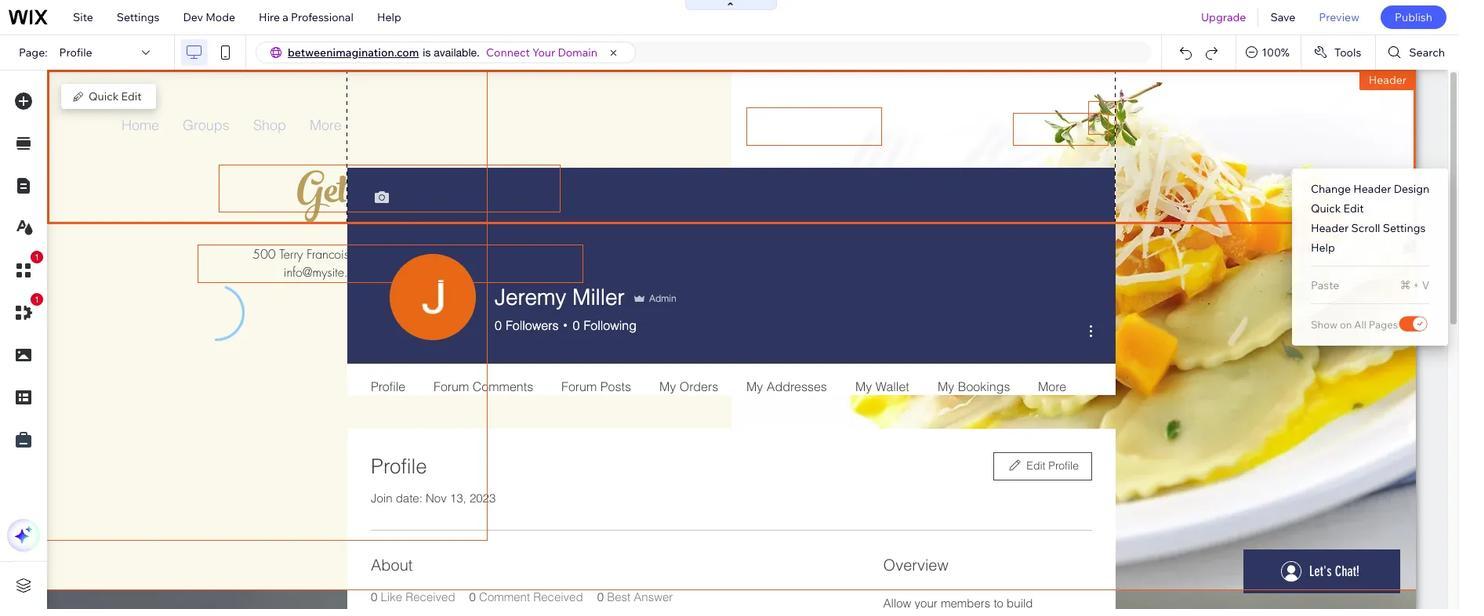 Task type: vqa. For each thing, say whether or not it's contained in the screenshot.
THE SAVE button
yes



Task type: describe. For each thing, give the bounding box(es) containing it.
design
[[1394, 182, 1430, 196]]

0 horizontal spatial help
[[377, 10, 401, 24]]

quick edit
[[89, 89, 142, 104]]

all
[[1355, 318, 1367, 331]]

publish
[[1395, 10, 1433, 24]]

hire
[[259, 10, 280, 24]]

change header design quick edit header scroll settings help
[[1312, 182, 1430, 255]]

2 1 from the top
[[34, 295, 39, 304]]

preview button
[[1308, 0, 1372, 35]]

hire a professional
[[259, 10, 354, 24]]

search button
[[1377, 35, 1460, 70]]

available.
[[434, 46, 480, 59]]

preview
[[1320, 10, 1360, 24]]

0 horizontal spatial edit
[[121, 89, 142, 104]]

save button
[[1259, 0, 1308, 35]]

show
[[1312, 318, 1338, 331]]

help inside change header design quick edit header scroll settings help
[[1312, 241, 1336, 255]]

domain
[[558, 45, 598, 60]]

100% button
[[1237, 35, 1301, 70]]

1 1 button from the top
[[7, 251, 43, 287]]

dev
[[183, 10, 203, 24]]

+
[[1413, 278, 1420, 293]]

100%
[[1262, 45, 1290, 60]]

pages
[[1369, 318, 1399, 331]]

is available. connect your domain
[[423, 45, 598, 60]]



Task type: locate. For each thing, give the bounding box(es) containing it.
site
[[73, 10, 93, 24]]

1 vertical spatial help
[[1312, 241, 1336, 255]]

1 vertical spatial quick
[[1312, 202, 1342, 216]]

0 horizontal spatial settings
[[117, 10, 160, 24]]

upgrade
[[1202, 10, 1247, 24]]

scroll
[[1352, 221, 1381, 235]]

edit inside change header design quick edit header scroll settings help
[[1344, 202, 1364, 216]]

settings left dev
[[117, 10, 160, 24]]

1
[[34, 253, 39, 262], [34, 295, 39, 304]]

1 vertical spatial 1 button
[[7, 293, 43, 329]]

0 vertical spatial header
[[1369, 73, 1407, 87]]

1 vertical spatial 1
[[34, 295, 39, 304]]

is
[[423, 46, 431, 59]]

mode
[[206, 10, 235, 24]]

2 vertical spatial header
[[1312, 221, 1349, 235]]

0 vertical spatial quick
[[89, 89, 119, 104]]

0 vertical spatial 1
[[34, 253, 39, 262]]

1 vertical spatial settings
[[1383, 221, 1426, 235]]

header left design
[[1354, 182, 1392, 196]]

tools button
[[1302, 35, 1376, 70]]

2 1 button from the top
[[7, 293, 43, 329]]

header
[[1369, 73, 1407, 87], [1354, 182, 1392, 196], [1312, 221, 1349, 235]]

on
[[1341, 318, 1353, 331]]

your
[[533, 45, 556, 60]]

a
[[283, 10, 289, 24]]

edit
[[121, 89, 142, 104], [1344, 202, 1364, 216]]

1 vertical spatial header
[[1354, 182, 1392, 196]]

quick down profile
[[89, 89, 119, 104]]

show on all pages
[[1312, 318, 1399, 331]]

change
[[1312, 182, 1352, 196]]

⌘
[[1402, 278, 1411, 293]]

1 button
[[7, 251, 43, 287], [7, 293, 43, 329]]

paste
[[1312, 278, 1340, 293]]

1 horizontal spatial settings
[[1383, 221, 1426, 235]]

1 horizontal spatial help
[[1312, 241, 1336, 255]]

save
[[1271, 10, 1296, 24]]

1 1 from the top
[[34, 253, 39, 262]]

connect
[[486, 45, 530, 60]]

help
[[377, 10, 401, 24], [1312, 241, 1336, 255]]

dev mode
[[183, 10, 235, 24]]

search
[[1410, 45, 1446, 60]]

switch
[[1399, 314, 1430, 336]]

quick down the change
[[1312, 202, 1342, 216]]

profile
[[59, 45, 92, 60]]

professional
[[291, 10, 354, 24]]

settings right the 'scroll'
[[1383, 221, 1426, 235]]

0 vertical spatial 1 button
[[7, 251, 43, 287]]

0 vertical spatial edit
[[121, 89, 142, 104]]

help up paste
[[1312, 241, 1336, 255]]

1 horizontal spatial quick
[[1312, 202, 1342, 216]]

settings
[[117, 10, 160, 24], [1383, 221, 1426, 235]]

0 vertical spatial help
[[377, 10, 401, 24]]

0 vertical spatial settings
[[117, 10, 160, 24]]

help up betweenimagination.com
[[377, 10, 401, 24]]

publish button
[[1381, 5, 1447, 29]]

settings inside change header design quick edit header scroll settings help
[[1383, 221, 1426, 235]]

0 horizontal spatial quick
[[89, 89, 119, 104]]

1 horizontal spatial edit
[[1344, 202, 1364, 216]]

header left the 'scroll'
[[1312, 221, 1349, 235]]

1 vertical spatial edit
[[1344, 202, 1364, 216]]

betweenimagination.com
[[288, 45, 419, 60]]

quick
[[89, 89, 119, 104], [1312, 202, 1342, 216]]

v
[[1423, 278, 1430, 293]]

tools
[[1335, 45, 1362, 60]]

⌘ + v
[[1402, 278, 1430, 293]]

quick inside change header design quick edit header scroll settings help
[[1312, 202, 1342, 216]]

header down search button
[[1369, 73, 1407, 87]]



